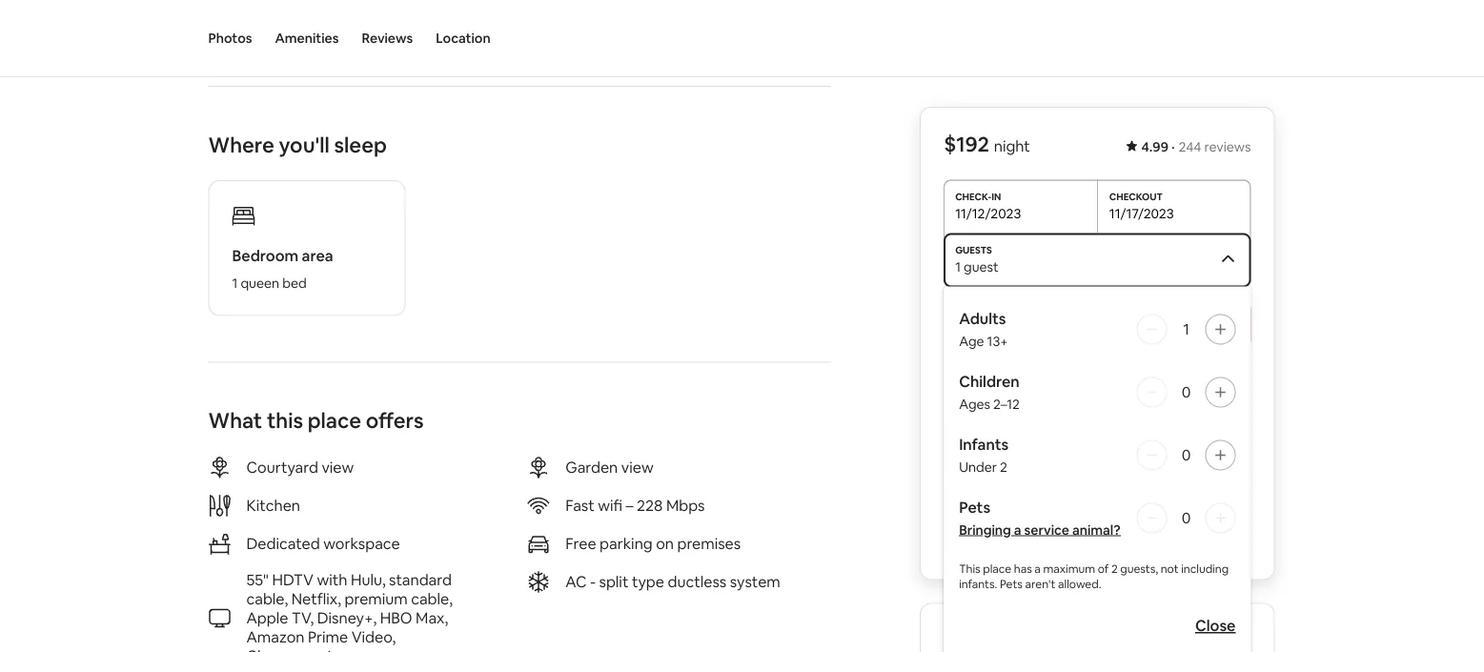 Task type: locate. For each thing, give the bounding box(es) containing it.
location
[[436, 30, 491, 47]]

on for place
[[1179, 626, 1197, 646]]

fee up pets bringing a service animal?
[[1048, 471, 1071, 491]]

maximum
[[1043, 561, 1096, 576]]

pets inside this place has a maximum of 2 guests, not including infants. pets aren't allowed.
[[1000, 576, 1023, 591]]

ac - split type ductless system
[[566, 572, 781, 591]]

you
[[1020, 363, 1042, 380]]

free
[[566, 534, 596, 553]]

0 for pets
[[1182, 508, 1191, 528]]

airbnb service fee
[[944, 471, 1071, 491]]

under
[[959, 458, 997, 475]]

place right brenda's
[[1137, 626, 1175, 646]]

1 horizontal spatial a
[[1035, 561, 1041, 576]]

guests,
[[1121, 561, 1158, 576]]

type
[[632, 572, 665, 591]]

pets up the bringing at the bottom of page
[[959, 498, 991, 517]]

1 $192 from the top
[[944, 131, 990, 158]]

1 vertical spatial 0
[[1182, 445, 1191, 465]]

x
[[980, 402, 988, 422]]

0 vertical spatial 2
[[1000, 458, 1008, 475]]

cable,
[[246, 589, 288, 609], [411, 589, 453, 609]]

system
[[730, 572, 781, 591]]

0 inside pets group
[[1182, 508, 1191, 528]]

0 for children
[[1182, 382, 1191, 402]]

0 vertical spatial service
[[995, 471, 1045, 491]]

2 $192 from the top
[[944, 402, 977, 422]]

infants
[[959, 435, 1009, 454]]

0 horizontal spatial view
[[322, 458, 354, 477]]

$192 for $192 night
[[944, 131, 990, 158]]

on
[[656, 534, 674, 553], [1179, 626, 1197, 646]]

$148
[[1218, 471, 1251, 491]]

1 view from the left
[[322, 458, 354, 477]]

night
[[994, 136, 1030, 156]]

not
[[1161, 561, 1179, 576]]

0 vertical spatial $192
[[944, 131, 990, 158]]

bringing
[[959, 521, 1011, 538]]

0 horizontal spatial pets
[[959, 498, 991, 517]]

airbnb left the is
[[944, 645, 992, 652]]

2 right of
[[1112, 561, 1118, 576]]

2 horizontal spatial 1
[[1183, 319, 1190, 339]]

$192 x 5 nights
[[944, 402, 1046, 422]]

hulu,
[[351, 570, 386, 590]]

brenda's
[[1074, 626, 1134, 646]]

where
[[208, 131, 274, 158]]

0 vertical spatial on
[[656, 534, 674, 553]]

airbnb
[[944, 471, 992, 491], [944, 645, 992, 652]]

view down what this place offers
[[322, 458, 354, 477]]

sleep
[[334, 131, 387, 158]]

0 for infants
[[1182, 445, 1191, 465]]

2 horizontal spatial place
[[1137, 626, 1175, 646]]

place right this
[[308, 407, 361, 434]]

1 vertical spatial airbnb
[[944, 645, 992, 652]]

5
[[991, 402, 1000, 422]]

cable, up amazon
[[246, 589, 288, 609]]

1 vertical spatial place
[[983, 561, 1012, 576]]

1 horizontal spatial pets
[[1000, 576, 1023, 591]]

1 vertical spatial pets
[[1000, 576, 1023, 591]]

4.99
[[1142, 138, 1169, 155]]

1 cable, from the left
[[246, 589, 288, 609]]

-
[[590, 572, 596, 591]]

a right has on the bottom of the page
[[1035, 561, 1041, 576]]

0 inside infants group
[[1182, 445, 1191, 465]]

close
[[1196, 616, 1236, 635]]

bringing a service animal? button
[[959, 521, 1121, 538]]

2 vertical spatial 0
[[1182, 508, 1191, 528]]

show
[[208, 20, 248, 40]]

0 horizontal spatial on
[[656, 534, 674, 553]]

0 vertical spatial pets
[[959, 498, 991, 517]]

view up fast wifi – 228 mbps
[[621, 458, 654, 477]]

infants.
[[959, 576, 998, 591]]

1 horizontal spatial on
[[1179, 626, 1197, 646]]

place inside this place has a maximum of 2 guests, not including infants. pets aren't allowed.
[[983, 561, 1012, 576]]

airbnb service fee button
[[944, 471, 1071, 491]]

2 airbnb from the top
[[944, 645, 992, 652]]

this
[[959, 561, 981, 576]]

pets group
[[959, 498, 1236, 538]]

0 horizontal spatial 1
[[232, 274, 238, 291]]

cleaning
[[944, 437, 1006, 456]]

1 inside dropdown button
[[955, 258, 961, 275]]

animal?
[[1073, 521, 1121, 538]]

amenities button
[[275, 0, 339, 76]]

13+
[[987, 332, 1008, 349]]

including
[[1181, 561, 1229, 576]]

hbo
[[380, 608, 412, 628]]

on right booked.
[[1179, 626, 1197, 646]]

fast wifi – 228 mbps
[[566, 496, 705, 515]]

0 vertical spatial place
[[308, 407, 361, 434]]

before
[[983, 537, 1031, 556]]

1 horizontal spatial view
[[621, 458, 654, 477]]

$192 left night
[[944, 131, 990, 158]]

0 horizontal spatial fee
[[1009, 437, 1032, 456]]

2 vertical spatial place
[[1137, 626, 1175, 646]]

$961
[[1218, 402, 1251, 422]]

1 inside "adults" group
[[1183, 319, 1190, 339]]

adults age 13+
[[959, 309, 1008, 349]]

1 0 from the top
[[1182, 382, 1191, 402]]

pets down has on the bottom of the page
[[1000, 576, 1023, 591]]

0 horizontal spatial 2
[[1000, 458, 1008, 475]]

adults group
[[959, 309, 1236, 349]]

max,
[[416, 608, 448, 628]]

area
[[302, 246, 333, 265]]

0 vertical spatial 0
[[1182, 382, 1191, 402]]

fee down the nights
[[1009, 437, 1032, 456]]

place down before
[[983, 561, 1012, 576]]

taxes
[[1035, 537, 1074, 556]]

1 horizontal spatial 1
[[955, 258, 961, 275]]

place
[[308, 407, 361, 434], [983, 561, 1012, 576], [1137, 626, 1175, 646]]

view
[[322, 458, 354, 477], [621, 458, 654, 477]]

0 vertical spatial fee
[[1009, 437, 1032, 456]]

fast
[[566, 496, 595, 515]]

$192 left x
[[944, 402, 977, 422]]

1 guest button
[[944, 233, 1251, 286]]

premium
[[345, 589, 408, 609]]

0 vertical spatial airbnb
[[944, 471, 992, 491]]

view for garden view
[[621, 458, 654, 477]]

2 0 from the top
[[1182, 445, 1191, 465]]

usually
[[1009, 645, 1056, 652]]

video,
[[351, 627, 396, 647]]

3 0 from the top
[[1182, 508, 1191, 528]]

pets bringing a service animal?
[[959, 498, 1121, 538]]

1 vertical spatial $192
[[944, 402, 977, 422]]

a right the bringing at the bottom of page
[[1014, 521, 1022, 538]]

1 vertical spatial on
[[1179, 626, 1197, 646]]

age
[[959, 332, 984, 349]]

infants under 2
[[959, 435, 1009, 475]]

1 horizontal spatial fee
[[1048, 471, 1071, 491]]

1 vertical spatial 2
[[1112, 561, 1118, 576]]

2–12
[[994, 395, 1020, 412]]

place for this place has a maximum of 2 guests, not including infants. pets aren't allowed.
[[983, 561, 1012, 576]]

0 vertical spatial a
[[1014, 521, 1022, 538]]

a
[[1014, 521, 1022, 538], [1035, 561, 1041, 576]]

allowed.
[[1058, 576, 1102, 591]]

1 horizontal spatial 2
[[1112, 561, 1118, 576]]

ages
[[959, 395, 991, 412]]

place inside brenda's place on airbnb is usually fully booked.
[[1137, 626, 1175, 646]]

0 horizontal spatial cable,
[[246, 589, 288, 609]]

cable, right the "premium"
[[411, 589, 453, 609]]

infants group
[[959, 435, 1236, 475]]

1 horizontal spatial cable,
[[411, 589, 453, 609]]

2 view from the left
[[621, 458, 654, 477]]

2 right under
[[1000, 458, 1008, 475]]

4.99 · 244 reviews
[[1142, 138, 1251, 155]]

cleaning fee button
[[944, 437, 1032, 456]]

1 horizontal spatial place
[[983, 561, 1012, 576]]

0 inside 'children' group
[[1182, 382, 1191, 402]]

1 vertical spatial a
[[1035, 561, 1041, 576]]

total before taxes
[[944, 537, 1074, 556]]

show more
[[208, 20, 289, 40]]

what this place offers
[[208, 407, 424, 434]]

on inside brenda's place on airbnb is usually fully booked.
[[1179, 626, 1197, 646]]

on right parking
[[656, 534, 674, 553]]

mbps
[[666, 496, 705, 515]]

airbnb down 'cleaning' at right bottom
[[944, 471, 992, 491]]

1 vertical spatial service
[[1024, 521, 1070, 538]]

aren't
[[1025, 576, 1056, 591]]

dedicated workspace
[[246, 534, 400, 553]]

what
[[208, 407, 262, 434]]

show more button
[[208, 20, 304, 40]]

more
[[251, 20, 289, 40]]

airbnb inside brenda's place on airbnb is usually fully booked.
[[944, 645, 992, 652]]

0 horizontal spatial a
[[1014, 521, 1022, 538]]



Task type: describe. For each thing, give the bounding box(es) containing it.
11/17/2023
[[1110, 205, 1174, 222]]

pets inside pets bringing a service animal?
[[959, 498, 991, 517]]

this place has a maximum of 2 guests, not including infants. pets aren't allowed.
[[959, 561, 1229, 591]]

on for parking
[[656, 534, 674, 553]]

garden
[[566, 458, 618, 477]]

view for courtyard view
[[322, 458, 354, 477]]

booked.
[[1092, 645, 1149, 652]]

netflix,
[[291, 589, 341, 609]]

dedicated
[[246, 534, 320, 553]]

charged
[[1102, 363, 1153, 380]]

fully
[[1059, 645, 1088, 652]]

$192 night
[[944, 131, 1030, 158]]

bed
[[282, 274, 307, 291]]

228
[[637, 496, 663, 515]]

amazon
[[246, 627, 305, 647]]

a inside pets bringing a service animal?
[[1014, 521, 1022, 538]]

close button
[[1186, 607, 1246, 645]]

1 vertical spatial fee
[[1048, 471, 1071, 491]]

be
[[1083, 363, 1099, 380]]

1 inside bedroom area 1 queen bed
[[232, 274, 238, 291]]

with
[[317, 570, 348, 590]]

you won't be charged yet
[[1020, 363, 1176, 380]]

11/12/2023
[[955, 205, 1021, 222]]

$192 for $192 x 5 nights
[[944, 402, 977, 422]]

yet
[[1156, 363, 1176, 380]]

apple
[[246, 608, 288, 628]]

workspace
[[323, 534, 400, 553]]

$1,194
[[1208, 537, 1251, 556]]

0 horizontal spatial place
[[308, 407, 361, 434]]

brenda's place on airbnb is usually fully booked.
[[944, 626, 1197, 652]]

1 guest
[[955, 258, 999, 275]]

reviews
[[362, 30, 413, 47]]

adults
[[959, 309, 1006, 328]]

–
[[626, 496, 634, 515]]

2 inside this place has a maximum of 2 guests, not including infants. pets aren't allowed.
[[1112, 561, 1118, 576]]

disney+,
[[317, 608, 377, 628]]

total
[[944, 537, 980, 556]]

bedroom area 1 queen bed
[[232, 246, 333, 291]]

children group
[[959, 372, 1236, 412]]

tv,
[[292, 608, 314, 628]]

1 airbnb from the top
[[944, 471, 992, 491]]

1 for 1
[[1183, 319, 1190, 339]]

ac
[[566, 572, 587, 591]]

you'll
[[279, 131, 330, 158]]

split
[[599, 572, 629, 591]]

this
[[267, 407, 303, 434]]

free parking on premises
[[566, 534, 741, 553]]

2 cable, from the left
[[411, 589, 453, 609]]

courtyard view
[[246, 458, 354, 477]]

$192 x 5 nights button
[[944, 402, 1046, 422]]

where you'll sleep
[[208, 131, 387, 158]]

photos button
[[208, 0, 252, 76]]

place for brenda's place on airbnb is usually fully booked.
[[1137, 626, 1175, 646]]

prime
[[308, 627, 348, 647]]

nights
[[1003, 402, 1046, 422]]

cleaning fee
[[944, 437, 1032, 456]]

queen
[[241, 274, 279, 291]]

$85
[[1225, 437, 1251, 456]]

1 for 1 guest
[[955, 258, 961, 275]]

photos
[[208, 30, 252, 47]]

·
[[1172, 138, 1175, 155]]

amenities
[[275, 30, 339, 47]]

2 inside infants under 2
[[1000, 458, 1008, 475]]

parking
[[600, 534, 653, 553]]

kitchen
[[246, 496, 300, 515]]

a inside this place has a maximum of 2 guests, not including infants. pets aren't allowed.
[[1035, 561, 1041, 576]]

premises
[[677, 534, 741, 553]]

of
[[1098, 561, 1109, 576]]

courtyard
[[246, 458, 318, 477]]

guest
[[964, 258, 999, 275]]

244
[[1179, 138, 1202, 155]]

service inside pets bringing a service animal?
[[1024, 521, 1070, 538]]

55"
[[246, 570, 269, 590]]

has
[[1014, 561, 1032, 576]]

55" hdtv with hulu, standard cable, netflix, premium cable, apple tv, disney+, hbo max, amazon prime video, chromecast
[[246, 570, 453, 652]]

hdtv
[[272, 570, 314, 590]]

standard
[[389, 570, 452, 590]]

is
[[995, 645, 1005, 652]]

children
[[959, 372, 1020, 391]]



Task type: vqa. For each thing, say whether or not it's contained in the screenshot.
11/12/2023
yes



